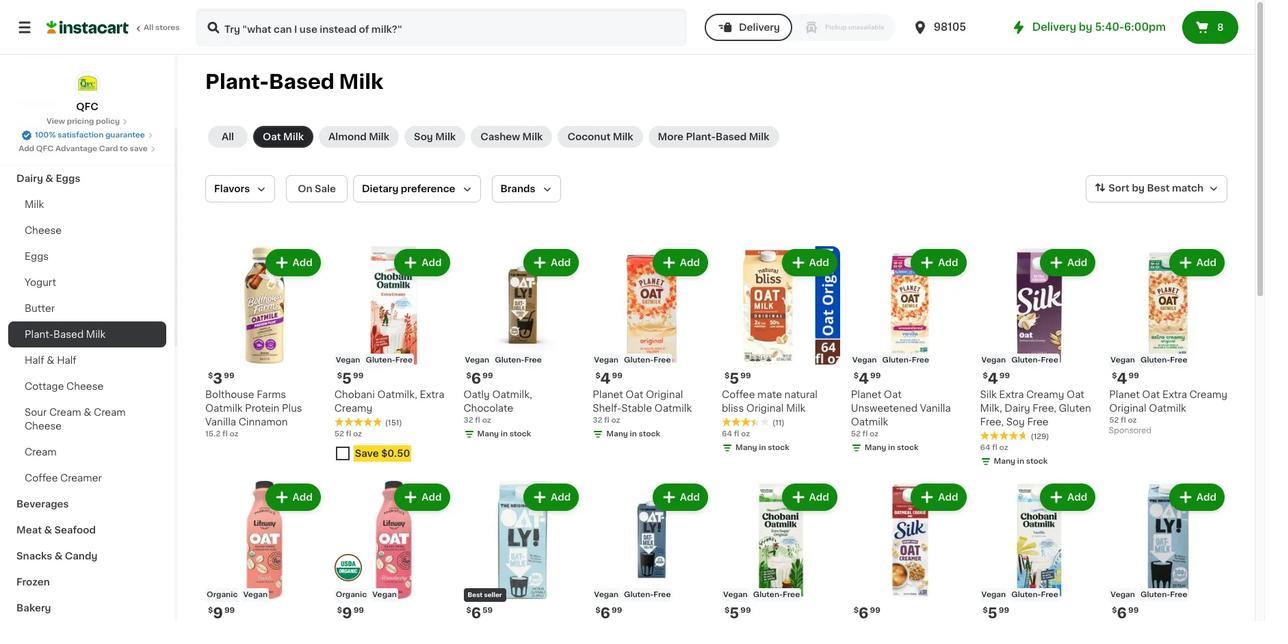 Task type: locate. For each thing, give the bounding box(es) containing it.
original inside coffee mate natural bliss original milk
[[747, 404, 784, 413]]

many in stock down planet oat unsweetened vanilla oatmilk 52 fl oz
[[865, 444, 919, 452]]

$ 4 99 up silk
[[983, 371, 1010, 386]]

1 horizontal spatial dairy
[[1005, 404, 1031, 413]]

frozen
[[16, 578, 50, 587]]

oatmilk down unsweetened
[[851, 417, 889, 427]]

0 horizontal spatial 64
[[722, 430, 732, 438]]

best left match
[[1147, 184, 1170, 193]]

cashew milk
[[481, 132, 543, 142]]

64 fl oz down milk,
[[980, 444, 1009, 452]]

oatly
[[464, 390, 490, 400]]

oz down chocolate
[[482, 417, 491, 424]]

4 up unsweetened
[[859, 371, 869, 386]]

52 fl oz
[[335, 430, 362, 438]]

64 fl oz for 4
[[980, 444, 1009, 452]]

oat up sponsored badge "image"
[[1143, 390, 1160, 400]]

1 vertical spatial all
[[222, 132, 234, 142]]

0 horizontal spatial plant-
[[25, 330, 53, 339]]

all left stores
[[144, 24, 153, 31]]

almond milk
[[329, 132, 390, 142]]

0 vertical spatial soy
[[414, 132, 433, 142]]

2 planet from the left
[[851, 390, 882, 400]]

oz down the bliss on the bottom right
[[741, 430, 750, 438]]

52 down unsweetened
[[851, 430, 861, 438]]

eggs up yogurt
[[25, 252, 49, 261]]

coffee for coffee creamer
[[25, 474, 58, 483]]

1 horizontal spatial soy
[[1007, 417, 1025, 427]]

free, down milk,
[[980, 417, 1004, 427]]

$ 6 99
[[466, 371, 493, 386], [596, 606, 622, 620], [854, 606, 881, 620], [1112, 606, 1139, 620]]

0 horizontal spatial organic vegan
[[207, 591, 268, 599]]

creamer
[[60, 474, 102, 483]]

oatmilk, up chocolate
[[492, 390, 532, 400]]

2 vertical spatial based
[[53, 330, 84, 339]]

best inside 'field'
[[1147, 184, 1170, 193]]

2 horizontal spatial plant-
[[686, 132, 716, 142]]

oat inside the planet oat original shelf-stable oatmilk 32 fl oz
[[626, 390, 644, 400]]

stock for oz
[[510, 430, 531, 438]]

chocolate
[[464, 404, 514, 413]]

1 vertical spatial cheese
[[66, 382, 104, 392]]

delivery by 5:40-6:00pm
[[1033, 22, 1166, 32]]

oatmilk, inside oatly oatmilk, chocolate 32 fl oz
[[492, 390, 532, 400]]

qfc logo image
[[74, 71, 100, 97]]

policy
[[96, 118, 120, 125]]

0 vertical spatial dairy
[[16, 174, 43, 183]]

64 fl oz down the bliss on the bottom right
[[722, 430, 750, 438]]

1 horizontal spatial free,
[[1033, 404, 1057, 413]]

1 vertical spatial 64 fl oz
[[980, 444, 1009, 452]]

sour cream & cream cheese link
[[8, 400, 166, 439]]

oat for stable
[[626, 390, 644, 400]]

cheese up eggs link at the left of page
[[25, 226, 62, 235]]

2 horizontal spatial creamy
[[1190, 390, 1228, 400]]

1 horizontal spatial vanilla
[[920, 404, 951, 413]]

0 vertical spatial by
[[1079, 22, 1093, 32]]

0 horizontal spatial organic
[[207, 591, 238, 599]]

$ 4 99 up shelf-
[[596, 371, 623, 386]]

1 horizontal spatial 32
[[593, 417, 603, 424]]

fl inside oatly oatmilk, chocolate 32 fl oz
[[475, 417, 480, 424]]

2 horizontal spatial 52
[[1110, 417, 1119, 424]]

oatmilk inside planet oat unsweetened vanilla oatmilk 52 fl oz
[[851, 417, 889, 427]]

cheese down sour
[[25, 422, 62, 431]]

coconut milk
[[568, 132, 634, 142]]

many down the bliss on the bottom right
[[736, 444, 757, 452]]

1 extra from the left
[[420, 390, 445, 400]]

best left seller
[[468, 592, 483, 598]]

0 vertical spatial all
[[144, 24, 153, 31]]

1 horizontal spatial $ 9 99
[[337, 606, 364, 620]]

2 half from the left
[[57, 356, 77, 365]]

in down planet oat unsweetened vanilla oatmilk 52 fl oz
[[888, 444, 895, 452]]

fl up sponsored badge "image"
[[1121, 417, 1126, 424]]

100%
[[35, 131, 56, 139]]

1 vertical spatial free,
[[980, 417, 1004, 427]]

1 vertical spatial best
[[468, 592, 483, 598]]

fl down shelf-
[[604, 417, 610, 424]]

vanilla right unsweetened
[[920, 404, 951, 413]]

0 vertical spatial coffee
[[722, 390, 755, 400]]

in down oatly oatmilk, chocolate 32 fl oz
[[501, 430, 508, 438]]

0 vertical spatial based
[[269, 72, 335, 92]]

fl inside bolthouse farms oatmilk protein plus vanilla cinnamon 15.2 fl oz
[[223, 430, 228, 438]]

1 horizontal spatial organic
[[336, 591, 367, 599]]

oat inside planet oat unsweetened vanilla oatmilk 52 fl oz
[[884, 390, 902, 400]]

eggs down advantage
[[56, 174, 80, 183]]

2 horizontal spatial original
[[1110, 404, 1147, 413]]

planet
[[593, 390, 623, 400], [851, 390, 882, 400], [1110, 390, 1140, 400]]

item badge image
[[335, 554, 362, 582]]

2 9 from the left
[[342, 606, 352, 620]]

planet oat unsweetened vanilla oatmilk 52 fl oz
[[851, 390, 951, 438]]

3 $ 4 99 from the left
[[983, 371, 1010, 386]]

planet up sponsored badge "image"
[[1110, 390, 1140, 400]]

1 horizontal spatial half
[[57, 356, 77, 365]]

cream inside cream link
[[25, 448, 57, 457]]

2 horizontal spatial extra
[[1163, 390, 1187, 400]]

milk inside oat milk 'link'
[[283, 132, 304, 142]]

0 vertical spatial qfc
[[76, 102, 98, 112]]

0 horizontal spatial coffee
[[25, 474, 58, 483]]

shelf-
[[593, 404, 622, 413]]

coffee up the bliss on the bottom right
[[722, 390, 755, 400]]

coffee for coffee mate natural bliss original milk
[[722, 390, 755, 400]]

creamy
[[1027, 390, 1065, 400], [1190, 390, 1228, 400], [335, 404, 372, 413]]

fl inside planet oat unsweetened vanilla oatmilk 52 fl oz
[[863, 430, 868, 438]]

yogurt link
[[8, 270, 166, 296]]

fl down the chobani
[[346, 430, 351, 438]]

qfc down 100%
[[36, 145, 54, 153]]

& left candy
[[55, 552, 63, 561]]

oatmilk down bolthouse at the left
[[205, 404, 243, 413]]

eggs
[[56, 174, 80, 183], [25, 252, 49, 261]]

1 horizontal spatial creamy
[[1027, 390, 1065, 400]]

cheese down half & half link
[[66, 382, 104, 392]]

0 horizontal spatial $ 9 99
[[208, 606, 235, 620]]

sale
[[315, 184, 336, 194]]

0 horizontal spatial vanilla
[[205, 417, 236, 427]]

1 32 from the left
[[464, 417, 473, 424]]

0 horizontal spatial 9
[[213, 606, 223, 620]]

original up stable
[[646, 390, 683, 400]]

4 4 from the left
[[1117, 371, 1128, 386]]

4 $ 4 99 from the left
[[1112, 371, 1139, 386]]

fl down chocolate
[[475, 417, 480, 424]]

dairy
[[16, 174, 43, 183], [1005, 404, 1031, 413]]

satisfaction
[[58, 131, 104, 139]]

1 planet from the left
[[593, 390, 623, 400]]

more
[[658, 132, 684, 142]]

52 inside planet oat unsweetened vanilla oatmilk 52 fl oz
[[851, 430, 861, 438]]

stock down (11)
[[768, 444, 790, 452]]

59
[[483, 607, 493, 614]]

many for fl
[[477, 430, 499, 438]]

all up flavors
[[222, 132, 234, 142]]

4 up shelf-
[[601, 371, 611, 386]]

1 horizontal spatial original
[[747, 404, 784, 413]]

oz inside bolthouse farms oatmilk protein plus vanilla cinnamon 15.2 fl oz
[[230, 430, 239, 438]]

1 organic vegan from the left
[[207, 591, 268, 599]]

extra inside silk extra creamy oat milk, dairy free, gluten free, soy free
[[1000, 390, 1024, 400]]

save
[[130, 145, 148, 153]]

coffee inside coffee mate natural bliss original milk
[[722, 390, 755, 400]]

None search field
[[196, 8, 687, 47]]

extra for chobani oatmilk, extra creamy
[[420, 390, 445, 400]]

oatmilk up sponsored badge "image"
[[1149, 404, 1187, 413]]

0 horizontal spatial plant-based milk
[[25, 330, 106, 339]]

1 vertical spatial vanilla
[[205, 417, 236, 427]]

all for all stores
[[144, 24, 153, 31]]

oat inside planet oat extra creamy original oatmilk 52 fl oz
[[1143, 390, 1160, 400]]

original inside the planet oat original shelf-stable oatmilk 32 fl oz
[[646, 390, 683, 400]]

$ 3 99
[[208, 371, 234, 386]]

lists link
[[8, 38, 166, 66]]

0 horizontal spatial extra
[[420, 390, 445, 400]]

0 horizontal spatial by
[[1079, 22, 1093, 32]]

0 horizontal spatial original
[[646, 390, 683, 400]]

& inside "sour cream & cream cheese"
[[84, 408, 91, 418]]

stock for oatmilk
[[639, 430, 661, 438]]

1 vertical spatial coffee
[[25, 474, 58, 483]]

fl down unsweetened
[[863, 430, 868, 438]]

dairy inside "link"
[[16, 174, 43, 183]]

original down mate
[[747, 404, 784, 413]]

1 horizontal spatial eggs
[[56, 174, 80, 183]]

planet inside planet oat unsweetened vanilla oatmilk 52 fl oz
[[851, 390, 882, 400]]

0 horizontal spatial soy
[[414, 132, 433, 142]]

9
[[213, 606, 223, 620], [342, 606, 352, 620]]

1 vertical spatial 64
[[980, 444, 991, 452]]

coffee up "beverages"
[[25, 474, 58, 483]]

2 extra from the left
[[1000, 390, 1024, 400]]

delivery inside button
[[739, 23, 780, 32]]

0 vertical spatial 64 fl oz
[[722, 430, 750, 438]]

0 horizontal spatial delivery
[[739, 23, 780, 32]]

1 vertical spatial eggs
[[25, 252, 49, 261]]

32 down chocolate
[[464, 417, 473, 424]]

bliss
[[722, 404, 744, 413]]

coffee
[[722, 390, 755, 400], [25, 474, 58, 483]]

$0.50
[[381, 449, 410, 458]]

2 horizontal spatial planet
[[1110, 390, 1140, 400]]

milk,
[[980, 404, 1003, 413]]

32 inside the planet oat original shelf-stable oatmilk 32 fl oz
[[593, 417, 603, 424]]

cheese inside "sour cream & cream cheese"
[[25, 422, 62, 431]]

milk inside coconut milk link
[[613, 132, 634, 142]]

milk inside milk link
[[25, 200, 44, 209]]

stock down oatly oatmilk, chocolate 32 fl oz
[[510, 430, 531, 438]]

oz up sponsored badge "image"
[[1128, 417, 1137, 424]]

52 down the chobani
[[335, 430, 344, 438]]

15.2
[[205, 430, 221, 438]]

oatmilk right stable
[[655, 404, 692, 413]]

butter link
[[8, 296, 166, 322]]

1 horizontal spatial coffee
[[722, 390, 755, 400]]

32 down shelf-
[[593, 417, 603, 424]]

stock down "(129)"
[[1027, 458, 1048, 465]]

milk inside coffee mate natural bliss original milk
[[786, 404, 806, 413]]

fl inside planet oat extra creamy original oatmilk 52 fl oz
[[1121, 417, 1126, 424]]

$ 4 99
[[596, 371, 623, 386], [854, 371, 881, 386], [983, 371, 1010, 386], [1112, 371, 1139, 386]]

many in stock down (11)
[[736, 444, 790, 452]]

soy milk
[[414, 132, 456, 142]]

many down unsweetened
[[865, 444, 887, 452]]

many down chocolate
[[477, 430, 499, 438]]

0 horizontal spatial all
[[144, 24, 153, 31]]

1 vertical spatial soy
[[1007, 417, 1025, 427]]

yogurt
[[25, 278, 56, 287]]

64 down milk,
[[980, 444, 991, 452]]

many in stock
[[477, 430, 531, 438], [607, 430, 661, 438], [736, 444, 790, 452], [865, 444, 919, 452], [994, 458, 1048, 465]]

based right more
[[716, 132, 747, 142]]

many in stock down "(129)"
[[994, 458, 1048, 465]]

original inside planet oat extra creamy original oatmilk 52 fl oz
[[1110, 404, 1147, 413]]

0 vertical spatial eggs
[[56, 174, 80, 183]]

52 up sponsored badge "image"
[[1110, 417, 1119, 424]]

milk inside cashew milk link
[[523, 132, 543, 142]]

view
[[46, 118, 65, 125]]

creamy inside planet oat extra creamy original oatmilk 52 fl oz
[[1190, 390, 1228, 400]]

2 vertical spatial cheese
[[25, 422, 62, 431]]

extra
[[420, 390, 445, 400], [1000, 390, 1024, 400], [1163, 390, 1187, 400]]

free,
[[1033, 404, 1057, 413], [980, 417, 1004, 427]]

3 extra from the left
[[1163, 390, 1187, 400]]

0 vertical spatial cheese
[[25, 226, 62, 235]]

fl right 15.2
[[223, 430, 228, 438]]

plant-based milk up half & half
[[25, 330, 106, 339]]

1 horizontal spatial extra
[[1000, 390, 1024, 400]]

oatmilk, for extra
[[377, 390, 417, 400]]

all
[[144, 24, 153, 31], [222, 132, 234, 142]]

by right sort
[[1132, 184, 1145, 193]]

1 horizontal spatial by
[[1132, 184, 1145, 193]]

plant- down butter
[[25, 330, 53, 339]]

thanksgiving link
[[8, 114, 166, 140]]

4
[[601, 371, 611, 386], [859, 371, 869, 386], [988, 371, 998, 386], [1117, 371, 1128, 386]]

2 4 from the left
[[859, 371, 869, 386]]

1 4 from the left
[[601, 371, 611, 386]]

3 planet from the left
[[1110, 390, 1140, 400]]

5
[[342, 371, 352, 386], [730, 371, 739, 386], [730, 606, 739, 620], [988, 606, 998, 620]]

2 horizontal spatial based
[[716, 132, 747, 142]]

meat & seafood link
[[8, 517, 166, 543]]

0 vertical spatial best
[[1147, 184, 1170, 193]]

cream down cottage cheese link
[[94, 408, 126, 418]]

1 $ 4 99 from the left
[[596, 371, 623, 386]]

fl inside the planet oat original shelf-stable oatmilk 32 fl oz
[[604, 417, 610, 424]]

original
[[646, 390, 683, 400], [747, 404, 784, 413], [1110, 404, 1147, 413]]

oat right all link
[[263, 132, 281, 142]]

0 vertical spatial vanilla
[[920, 404, 951, 413]]

milk inside more plant-based milk link
[[749, 132, 770, 142]]

0 horizontal spatial half
[[25, 356, 44, 365]]

half up cottage cheese
[[57, 356, 77, 365]]

all for all
[[222, 132, 234, 142]]

planet inside the planet oat original shelf-stable oatmilk 32 fl oz
[[593, 390, 623, 400]]

64
[[722, 430, 732, 438], [980, 444, 991, 452]]

produce
[[16, 148, 58, 157]]

half
[[25, 356, 44, 365], [57, 356, 77, 365]]

0 horizontal spatial oatmilk,
[[377, 390, 417, 400]]

0 horizontal spatial creamy
[[335, 404, 372, 413]]

many in stock down stable
[[607, 430, 661, 438]]

stock down the planet oat original shelf-stable oatmilk 32 fl oz
[[639, 430, 661, 438]]

oz down unsweetened
[[870, 430, 879, 438]]

&
[[45, 174, 53, 183], [47, 356, 54, 365], [84, 408, 91, 418], [44, 526, 52, 535], [55, 552, 63, 561]]

1 horizontal spatial delivery
[[1033, 22, 1077, 32]]

0 vertical spatial plant-based milk
[[205, 72, 383, 92]]

1 horizontal spatial oatmilk,
[[492, 390, 532, 400]]

3 4 from the left
[[988, 371, 998, 386]]

$ 4 99 for planet oat original shelf-stable oatmilk
[[596, 371, 623, 386]]

1 horizontal spatial plant-based milk
[[205, 72, 383, 92]]

0 horizontal spatial dairy
[[16, 174, 43, 183]]

plant- up all link
[[205, 72, 269, 92]]

0 horizontal spatial 52
[[335, 430, 344, 438]]

oz up save
[[353, 430, 362, 438]]

extra inside planet oat extra creamy original oatmilk 52 fl oz
[[1163, 390, 1187, 400]]

protein
[[245, 404, 280, 413]]

1 vertical spatial by
[[1132, 184, 1145, 193]]

Best match Sort by field
[[1086, 175, 1228, 203]]

stock
[[510, 430, 531, 438], [639, 430, 661, 438], [768, 444, 790, 452], [897, 444, 919, 452], [1027, 458, 1048, 465]]

1 vertical spatial dairy
[[1005, 404, 1031, 413]]

dairy down produce at the left top of page
[[16, 174, 43, 183]]

many in stock for oatmilk
[[607, 430, 661, 438]]

free, up "(129)"
[[1033, 404, 1057, 413]]

0 horizontal spatial 32
[[464, 417, 473, 424]]

product group
[[205, 246, 324, 440], [335, 246, 453, 467], [464, 246, 582, 443], [593, 246, 711, 443], [722, 246, 840, 456], [851, 246, 970, 456], [980, 246, 1099, 470], [1110, 246, 1228, 439], [205, 481, 324, 621], [335, 481, 453, 621], [464, 481, 582, 621], [593, 481, 711, 621], [722, 481, 840, 621], [851, 481, 970, 621], [980, 481, 1099, 621], [1110, 481, 1228, 621]]

1 horizontal spatial 9
[[342, 606, 352, 620]]

plant- right more
[[686, 132, 716, 142]]

8 button
[[1183, 11, 1239, 44]]

oz right 15.2
[[230, 430, 239, 438]]

2 oatmilk, from the left
[[492, 390, 532, 400]]

& inside "link"
[[45, 174, 53, 183]]

save
[[355, 449, 379, 458]]

4 up silk
[[988, 371, 998, 386]]

0 horizontal spatial best
[[468, 592, 483, 598]]

in down stable
[[630, 430, 637, 438]]

2 $ 4 99 from the left
[[854, 371, 881, 386]]

product group containing 3
[[205, 246, 324, 440]]

2 $ 9 99 from the left
[[337, 606, 364, 620]]

1 horizontal spatial best
[[1147, 184, 1170, 193]]

by left the 5:40-
[[1079, 22, 1093, 32]]

64 down the bliss on the bottom right
[[722, 430, 732, 438]]

creamy inside chobani oatmilk, extra creamy
[[335, 404, 372, 413]]

dairy & eggs link
[[8, 166, 166, 192]]

cashew milk link
[[471, 126, 553, 148]]

qfc up view pricing policy link at the top of the page
[[76, 102, 98, 112]]

oatmilk, inside chobani oatmilk, extra creamy
[[377, 390, 417, 400]]

Search field
[[197, 10, 686, 45]]

oat up gluten
[[1067, 390, 1085, 400]]

fl
[[475, 417, 480, 424], [604, 417, 610, 424], [1121, 417, 1126, 424], [223, 430, 228, 438], [346, 430, 351, 438], [734, 430, 739, 438], [863, 430, 868, 438], [993, 444, 998, 452]]

& up cottage
[[47, 356, 54, 365]]

vanilla up 15.2
[[205, 417, 236, 427]]

(129)
[[1031, 433, 1050, 441]]

1 vertical spatial plant-based milk
[[25, 330, 106, 339]]

2 32 from the left
[[593, 417, 603, 424]]

& down cottage cheese link
[[84, 408, 91, 418]]

& for eggs
[[45, 174, 53, 183]]

dairy right milk,
[[1005, 404, 1031, 413]]

extra inside chobani oatmilk, extra creamy
[[420, 390, 445, 400]]

stock down planet oat unsweetened vanilla oatmilk 52 fl oz
[[897, 444, 919, 452]]

0 vertical spatial free,
[[1033, 404, 1057, 413]]

1 horizontal spatial 64
[[980, 444, 991, 452]]

oatmilk,
[[377, 390, 417, 400], [492, 390, 532, 400]]

thanksgiving
[[16, 122, 82, 131]]

0 horizontal spatial 64 fl oz
[[722, 430, 750, 438]]

1 horizontal spatial planet
[[851, 390, 882, 400]]

based up oat milk
[[269, 72, 335, 92]]

1 horizontal spatial 64 fl oz
[[980, 444, 1009, 452]]

1 horizontal spatial all
[[222, 132, 234, 142]]

coffee mate natural bliss original milk
[[722, 390, 818, 413]]

many in stock for 52
[[865, 444, 919, 452]]

1 horizontal spatial based
[[269, 72, 335, 92]]

organic vegan
[[207, 591, 268, 599], [336, 591, 397, 599]]

oz down shelf-
[[611, 417, 620, 424]]

1 oatmilk, from the left
[[377, 390, 417, 400]]

oat up stable
[[626, 390, 644, 400]]

many in stock down oatly oatmilk, chocolate 32 fl oz
[[477, 430, 531, 438]]

farms
[[257, 390, 286, 400]]

half & half
[[25, 356, 77, 365]]

best for best seller
[[468, 592, 483, 598]]

free
[[395, 356, 413, 364], [525, 356, 542, 364], [654, 356, 671, 364], [912, 356, 929, 364], [1041, 356, 1059, 364], [1171, 356, 1188, 364], [1028, 417, 1049, 427], [654, 591, 671, 599], [783, 591, 800, 599], [1041, 591, 1059, 599], [1171, 591, 1188, 599]]

1 organic from the left
[[207, 591, 238, 599]]

0 vertical spatial plant-
[[205, 72, 269, 92]]

half up cottage
[[25, 356, 44, 365]]

original up sponsored badge "image"
[[1110, 404, 1147, 413]]

0 horizontal spatial based
[[53, 330, 84, 339]]

free inside silk extra creamy oat milk, dairy free, gluten free, soy free
[[1028, 417, 1049, 427]]

many
[[477, 430, 499, 438], [607, 430, 628, 438], [736, 444, 757, 452], [865, 444, 887, 452], [994, 458, 1016, 465]]

oat up unsweetened
[[884, 390, 902, 400]]

add qfc advantage card to save
[[19, 145, 148, 153]]

oz
[[482, 417, 491, 424], [611, 417, 620, 424], [1128, 417, 1137, 424], [230, 430, 239, 438], [353, 430, 362, 438], [741, 430, 750, 438], [870, 430, 879, 438], [1000, 444, 1009, 452]]

milk inside almond milk "link"
[[369, 132, 390, 142]]

by inside 'field'
[[1132, 184, 1145, 193]]

1 horizontal spatial 52
[[851, 430, 861, 438]]

0 vertical spatial 64
[[722, 430, 732, 438]]

oat for oatmilk
[[884, 390, 902, 400]]

planet up shelf-
[[593, 390, 623, 400]]

1 horizontal spatial organic vegan
[[336, 591, 397, 599]]

planet for planet oat unsweetened vanilla oatmilk
[[851, 390, 882, 400]]

0 horizontal spatial planet
[[593, 390, 623, 400]]

based up half & half
[[53, 330, 84, 339]]

delivery for delivery by 5:40-6:00pm
[[1033, 22, 1077, 32]]

32 inside oatly oatmilk, chocolate 32 fl oz
[[464, 417, 473, 424]]

4 up sponsored badge "image"
[[1117, 371, 1128, 386]]

1 vertical spatial based
[[716, 132, 747, 142]]

1 vertical spatial qfc
[[36, 145, 54, 153]]



Task type: describe. For each thing, give the bounding box(es) containing it.
$ 4 99 for planet oat extra creamy original oatmilk
[[1112, 371, 1139, 386]]

bakery link
[[8, 595, 166, 621]]

almond
[[329, 132, 367, 142]]

$ 4 99 for planet oat unsweetened vanilla oatmilk
[[854, 371, 881, 386]]

all stores
[[144, 24, 180, 31]]

creamy for planet oat extra creamy original oatmilk 52 fl oz
[[1190, 390, 1228, 400]]

butter
[[25, 304, 55, 313]]

eggs link
[[8, 244, 166, 270]]

extra for planet oat extra creamy original oatmilk 52 fl oz
[[1163, 390, 1187, 400]]

seller
[[484, 592, 502, 598]]

$ inside the $ 3 99
[[208, 372, 213, 380]]

silk extra creamy oat milk, dairy free, gluten free, soy free
[[980, 390, 1092, 427]]

best for best match
[[1147, 184, 1170, 193]]

cottage cheese
[[25, 382, 104, 392]]

& for half
[[47, 356, 54, 365]]

oat inside 'link'
[[263, 132, 281, 142]]

milk inside soy milk link
[[436, 132, 456, 142]]

by for sort
[[1132, 184, 1145, 193]]

oz inside planet oat unsweetened vanilla oatmilk 52 fl oz
[[870, 430, 879, 438]]

many down milk,
[[994, 458, 1016, 465]]

oz inside oatly oatmilk, chocolate 32 fl oz
[[482, 417, 491, 424]]

oz inside the planet oat original shelf-stable oatmilk 32 fl oz
[[611, 417, 620, 424]]

add button inside product group
[[267, 251, 319, 275]]

on sale
[[298, 184, 336, 194]]

in down silk extra creamy oat milk, dairy free, gluten free, soy free at bottom right
[[1018, 458, 1025, 465]]

candy
[[65, 552, 98, 561]]

snacks & candy link
[[8, 543, 166, 569]]

64 for 4
[[980, 444, 991, 452]]

beverages
[[16, 500, 69, 509]]

by for delivery
[[1079, 22, 1093, 32]]

2 vertical spatial plant-
[[25, 330, 53, 339]]

0 horizontal spatial eggs
[[25, 252, 49, 261]]

1 horizontal spatial qfc
[[76, 102, 98, 112]]

oatmilk inside bolthouse farms oatmilk protein plus vanilla cinnamon 15.2 fl oz
[[205, 404, 243, 413]]

view pricing policy link
[[46, 116, 128, 127]]

delivery button
[[705, 14, 793, 41]]

snacks & candy
[[16, 552, 98, 561]]

oat for original
[[1143, 390, 1160, 400]]

plus
[[282, 404, 302, 413]]

dairy & eggs
[[16, 174, 80, 183]]

many for stable
[[607, 430, 628, 438]]

cream down cottage cheese
[[49, 408, 81, 418]]

advantage
[[55, 145, 97, 153]]

sour
[[25, 408, 47, 418]]

fl down milk,
[[993, 444, 998, 452]]

seafood
[[54, 526, 96, 535]]

in down coffee mate natural bliss original milk
[[759, 444, 766, 452]]

oatmilk, for chocolate
[[492, 390, 532, 400]]

all link
[[208, 126, 248, 148]]

oz down milk,
[[1000, 444, 1009, 452]]

(11)
[[773, 419, 785, 427]]

add qfc advantage card to save link
[[19, 144, 156, 155]]

& for candy
[[55, 552, 63, 561]]

delivery by 5:40-6:00pm link
[[1011, 19, 1166, 36]]

99 inside the $ 3 99
[[224, 372, 234, 380]]

milk inside plant-based milk link
[[86, 330, 106, 339]]

eggs inside "link"
[[56, 174, 80, 183]]

sour cream & cream cheese
[[25, 408, 126, 431]]

1 half from the left
[[25, 356, 44, 365]]

sponsored badge image
[[1110, 427, 1151, 435]]

chobani
[[335, 390, 375, 400]]

produce link
[[8, 140, 166, 166]]

planet inside planet oat extra creamy original oatmilk 52 fl oz
[[1110, 390, 1140, 400]]

planet for planet oat original shelf-stable oatmilk
[[593, 390, 623, 400]]

qfc link
[[74, 71, 100, 114]]

lists
[[38, 47, 62, 57]]

match
[[1172, 184, 1204, 193]]

oat milk
[[263, 132, 304, 142]]

4 for planet oat original shelf-stable oatmilk
[[601, 371, 611, 386]]

coconut
[[568, 132, 611, 142]]

52 inside planet oat extra creamy original oatmilk 52 fl oz
[[1110, 417, 1119, 424]]

stock for 52
[[897, 444, 919, 452]]

flavors button
[[205, 175, 275, 203]]

4 for planet oat extra creamy original oatmilk
[[1117, 371, 1128, 386]]

brands
[[501, 184, 536, 194]]

more plant-based milk
[[658, 132, 770, 142]]

2 organic vegan from the left
[[336, 591, 397, 599]]

half & half link
[[8, 348, 166, 374]]

mate
[[758, 390, 782, 400]]

0 horizontal spatial free,
[[980, 417, 1004, 427]]

98105
[[934, 22, 967, 32]]

all stores link
[[47, 8, 181, 47]]

3
[[213, 371, 223, 386]]

coffee creamer link
[[8, 465, 166, 491]]

soy milk link
[[405, 126, 466, 148]]

oz inside planet oat extra creamy original oatmilk 52 fl oz
[[1128, 417, 1137, 424]]

in for oatmilk
[[630, 430, 637, 438]]

coffee creamer
[[25, 474, 102, 483]]

card
[[99, 145, 118, 153]]

98105 button
[[912, 8, 994, 47]]

1 vertical spatial plant-
[[686, 132, 716, 142]]

oatmilk inside the planet oat original shelf-stable oatmilk 32 fl oz
[[655, 404, 692, 413]]

2 organic from the left
[[336, 591, 367, 599]]

coconut milk link
[[558, 126, 643, 148]]

100% satisfaction guarantee
[[35, 131, 145, 139]]

on
[[298, 184, 312, 194]]

stores
[[155, 24, 180, 31]]

(151)
[[385, 419, 402, 427]]

0 horizontal spatial qfc
[[36, 145, 54, 153]]

$ inside $ 6 59
[[466, 607, 471, 614]]

guarantee
[[105, 131, 145, 139]]

1 $ 9 99 from the left
[[208, 606, 235, 620]]

preference
[[401, 184, 456, 194]]

original for planet
[[1110, 404, 1147, 413]]

creamy for chobani oatmilk, extra creamy
[[335, 404, 372, 413]]

cottage
[[25, 382, 64, 392]]

best seller
[[468, 592, 502, 598]]

original for coffee
[[747, 404, 784, 413]]

many for oatmilk
[[865, 444, 887, 452]]

cheese inside 'link'
[[25, 226, 62, 235]]

oat milk link
[[253, 126, 313, 148]]

oat inside silk extra creamy oat milk, dairy free, gluten free, soy free
[[1067, 390, 1085, 400]]

dairy inside silk extra creamy oat milk, dairy free, gluten free, soy free
[[1005, 404, 1031, 413]]

$ 4 99 for silk extra creamy oat milk, dairy free, gluten free, soy free
[[983, 371, 1010, 386]]

bakery
[[16, 604, 51, 613]]

64 fl oz for 5
[[722, 430, 750, 438]]

sort by
[[1109, 184, 1145, 193]]

best match
[[1147, 184, 1204, 193]]

brands button
[[492, 175, 561, 203]]

cottage cheese link
[[8, 374, 166, 400]]

1 9 from the left
[[213, 606, 223, 620]]

in for 52
[[888, 444, 895, 452]]

64 for 5
[[722, 430, 732, 438]]

sort
[[1109, 184, 1130, 193]]

planet oat original shelf-stable oatmilk 32 fl oz
[[593, 390, 692, 424]]

natural
[[785, 390, 818, 400]]

1 horizontal spatial plant-
[[205, 72, 269, 92]]

fl down the bliss on the bottom right
[[734, 430, 739, 438]]

vanilla inside planet oat unsweetened vanilla oatmilk 52 fl oz
[[920, 404, 951, 413]]

in for oz
[[501, 430, 508, 438]]

on sale button
[[286, 175, 348, 203]]

oatly oatmilk, chocolate 32 fl oz
[[464, 390, 532, 424]]

$ 6 59
[[466, 606, 493, 620]]

many in stock for oz
[[477, 430, 531, 438]]

8
[[1218, 23, 1224, 32]]

& for seafood
[[44, 526, 52, 535]]

4 for silk extra creamy oat milk, dairy free, gluten free, soy free
[[988, 371, 998, 386]]

chobani oatmilk, extra creamy
[[335, 390, 445, 413]]

soy inside silk extra creamy oat milk, dairy free, gluten free, soy free
[[1007, 417, 1025, 427]]

cream link
[[8, 439, 166, 465]]

instacart logo image
[[47, 19, 129, 36]]

vanilla inside bolthouse farms oatmilk protein plus vanilla cinnamon 15.2 fl oz
[[205, 417, 236, 427]]

bolthouse farms oatmilk protein plus vanilla cinnamon 15.2 fl oz
[[205, 390, 302, 438]]

to
[[120, 145, 128, 153]]

creamy inside silk extra creamy oat milk, dairy free, gluten free, soy free
[[1027, 390, 1065, 400]]

flavors
[[214, 184, 250, 194]]

service type group
[[705, 14, 896, 41]]

recipes
[[16, 96, 57, 105]]

delivery for delivery
[[739, 23, 780, 32]]

oatmilk inside planet oat extra creamy original oatmilk 52 fl oz
[[1149, 404, 1187, 413]]

almond milk link
[[319, 126, 399, 148]]

stable
[[622, 404, 652, 413]]

unsweetened
[[851, 404, 918, 413]]

add inside product group
[[293, 258, 313, 268]]

4 for planet oat unsweetened vanilla oatmilk
[[859, 371, 869, 386]]



Task type: vqa. For each thing, say whether or not it's contained in the screenshot.


